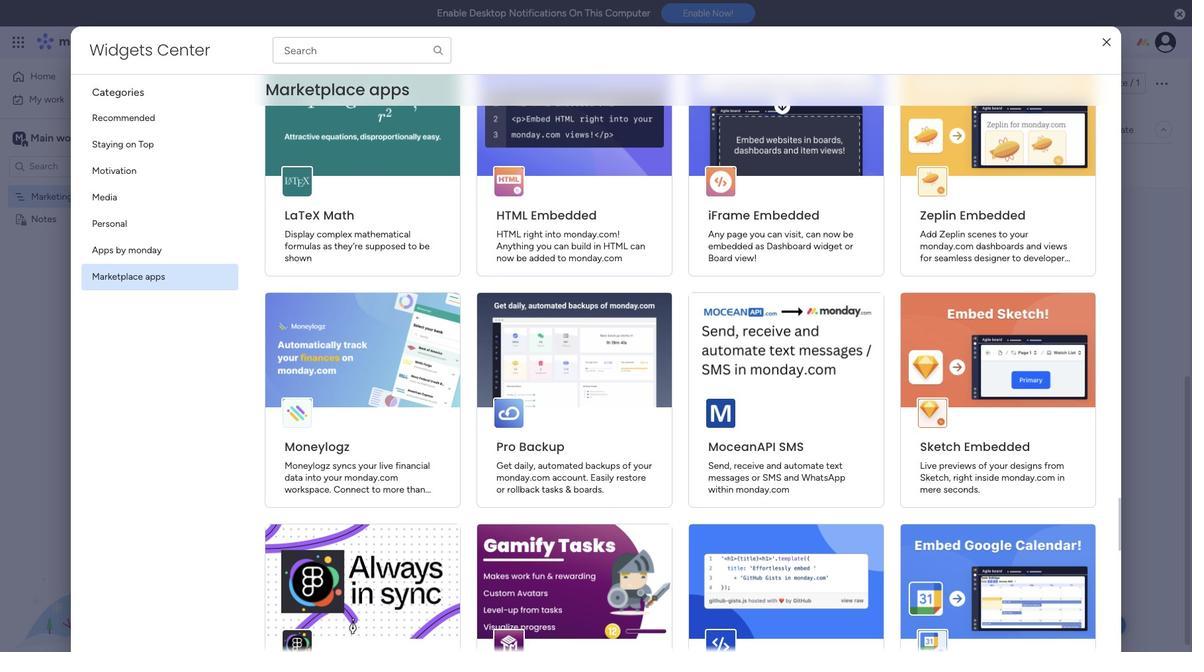Task type: vqa. For each thing, say whether or not it's contained in the screenshot.
Invite members image
no



Task type: describe. For each thing, give the bounding box(es) containing it.
iframe
[[709, 207, 751, 224]]

staying
[[92, 139, 124, 150]]

they're
[[334, 241, 363, 252]]

within
[[709, 485, 734, 496]]

text
[[827, 461, 843, 472]]

1 vertical spatial &
[[337, 497, 343, 508]]

my work button
[[8, 89, 142, 110]]

mathematical
[[354, 229, 411, 240]]

tasks
[[542, 485, 563, 496]]

widgets
[[89, 39, 153, 61]]

than
[[407, 485, 425, 496]]

categories
[[92, 86, 144, 99]]

visit,
[[785, 229, 804, 240]]

media option
[[81, 185, 238, 211]]

or inside 'pro backup get daily, automated backups of your monday.com account. easily restore or rollback tasks & boards.'
[[497, 485, 505, 496]]

personal option
[[81, 211, 238, 238]]

staying on top option
[[81, 132, 238, 158]]

widget inside popup button
[[323, 159, 352, 170]]

financial
[[396, 461, 430, 472]]

of inside sketch embedded live previews of your designs from sketch, right inside monday.com in mere seconds.
[[979, 461, 988, 472]]

you inside html embedded html right into monday.com! anything you can build in html can now be added to monday.com
[[537, 241, 552, 252]]

autopilot image
[[1076, 121, 1088, 138]]

recommended option
[[81, 105, 238, 132]]

can right build
[[631, 241, 646, 252]]

get
[[497, 461, 512, 472]]

added
[[529, 253, 556, 264]]

daily,
[[515, 461, 536, 472]]

messages
[[709, 473, 750, 484]]

of right type
[[276, 100, 285, 111]]

monday.com inside zeplin embedded add zeplin scenes to your monday.com dashboards and views for seamless designer to developer handoff
[[920, 241, 974, 252]]

motivation
[[92, 166, 137, 177]]

activity
[[1018, 77, 1050, 89]]

marketplace apps option
[[81, 264, 238, 291]]

2 vertical spatial html
[[604, 241, 628, 252]]

notifications
[[509, 7, 567, 19]]

as inside the iframe embedded any page you can visit, can now be embedded as dashboard widget or board view!
[[756, 241, 765, 252]]

set
[[386, 100, 399, 111]]

seconds.
[[944, 485, 981, 496]]

embedded for sketch embedded
[[965, 439, 1031, 456]]

center
[[157, 39, 210, 61]]

boards. inside 'pro backup get daily, automated backups of your monday.com account. easily restore or rollback tasks & boards.'
[[574, 485, 604, 496]]

Search for a column type search field
[[273, 37, 452, 64]]

workspace.
[[285, 485, 331, 496]]

right inside html embedded html right into monday.com! anything you can build in html can now be added to monday.com
[[524, 229, 543, 240]]

now inside the iframe embedded any page you can visit, can now be embedded as dashboard widget or board view!
[[823, 229, 841, 240]]

monday.com down 'dates'
[[303, 521, 357, 532]]

more
[[383, 485, 405, 496]]

track
[[481, 100, 502, 111]]

work for my
[[44, 94, 64, 105]]

add view image
[[338, 125, 343, 135]]

0 vertical spatial zeplin
[[920, 207, 957, 224]]

your left live
[[359, 461, 377, 472]]

widgets center
[[89, 39, 210, 61]]

home
[[30, 71, 56, 82]]

your inside 'pro backup get daily, automated backups of your monday.com account. easily restore or rollback tasks & boards.'
[[634, 461, 652, 472]]

and right receive
[[767, 461, 782, 472]]

easily
[[591, 473, 614, 484]]

see for see plans
[[232, 36, 247, 48]]

boards. inside "moneylogz ​​moneylogz syncs your live financial data into your monday.com workspace. connect to more than 8000 banks & credit cards, choose columns, dates & schedule reports into monday.com boards."
[[359, 521, 389, 532]]

widget inside the iframe embedded any page you can visit, can now be embedded as dashboard widget or board view!
[[814, 241, 843, 252]]

any
[[709, 229, 725, 240]]

manage any type of project. assign owners, set timelines and keep track of where your project stands.
[[203, 100, 625, 111]]

board
[[709, 253, 733, 264]]

enable now!
[[683, 8, 734, 19]]

be inside html embedded html right into monday.com! anything you can build in html can now be added to monday.com
[[517, 253, 527, 264]]

apps by monday option
[[81, 238, 238, 264]]

pro backup get daily, automated backups of your monday.com account. easily restore or rollback tasks & boards.
[[497, 439, 652, 496]]

this
[[585, 7, 603, 19]]

staying on top
[[92, 139, 154, 150]]

timeline button
[[275, 119, 330, 140]]

monday.com inside html embedded html right into monday.com! anything you can build in html can now be added to monday.com
[[569, 253, 623, 264]]

backups
[[586, 461, 620, 472]]

html embedded html right into monday.com! anything you can build in html can now be added to monday.com
[[497, 207, 646, 264]]

automate
[[784, 461, 824, 472]]

1 vertical spatial sms
[[763, 473, 782, 484]]

monday.com down live
[[345, 473, 398, 484]]

sketch
[[920, 439, 961, 456]]

to up dashboards
[[999, 229, 1008, 240]]

1 horizontal spatial marketplace apps
[[266, 79, 410, 101]]

to down dashboards
[[1013, 253, 1022, 264]]

of right track
[[504, 100, 513, 111]]

recommended
[[92, 113, 155, 124]]

personal
[[92, 219, 127, 230]]

dapulse close image
[[1175, 8, 1186, 21]]

project
[[564, 100, 594, 111]]

0 vertical spatial html
[[497, 207, 528, 224]]

person button
[[427, 154, 484, 176]]

marketplace inside "option"
[[92, 272, 143, 283]]

main table
[[221, 124, 265, 135]]

live
[[379, 461, 393, 472]]

help button
[[1080, 615, 1126, 637]]

dashboards
[[976, 241, 1024, 252]]

can up dashboard
[[768, 229, 783, 240]]

and down automate
[[784, 473, 800, 484]]

formulas
[[285, 241, 321, 252]]

0 vertical spatial monday
[[59, 34, 104, 50]]

whatsapp
[[802, 473, 846, 484]]

computer
[[605, 7, 651, 19]]

workspace selection element
[[13, 130, 111, 147]]

embedded
[[709, 241, 753, 252]]

any
[[238, 100, 253, 111]]

workspace image
[[13, 131, 26, 145]]

enable for enable desktop notifications on this computer
[[437, 7, 467, 19]]

work for monday
[[107, 34, 131, 50]]

can right visit,
[[806, 229, 821, 240]]

designs
[[1011, 461, 1043, 472]]

you inside the iframe embedded any page you can visit, can now be embedded as dashboard widget or board view!
[[750, 229, 765, 240]]

monday.com inside moceanapi sms send, receive and automate text messages or sms and whatsapp within monday.com
[[736, 485, 790, 496]]

page
[[727, 229, 748, 240]]

moneylogz
[[285, 439, 350, 456]]

categories list box
[[81, 75, 249, 291]]

previews
[[940, 461, 977, 472]]

my
[[29, 94, 42, 105]]

see plans button
[[214, 32, 278, 52]]

1 vertical spatial zeplin
[[940, 229, 966, 240]]

/
[[1131, 77, 1134, 89]]

media
[[92, 192, 117, 203]]

marketplace apps inside "option"
[[92, 272, 165, 283]]

enable desktop notifications on this computer
[[437, 7, 651, 19]]

activity button
[[1013, 73, 1075, 94]]

1 horizontal spatial marketplace
[[266, 79, 365, 101]]

see plans
[[232, 36, 272, 48]]

to inside latex math display complex mathematical formulas as they're supposed to be shown
[[408, 241, 417, 252]]

monday inside option
[[128, 245, 162, 256]]

embedded for zeplin embedded
[[960, 207, 1026, 224]]

2 vertical spatial into
[[285, 521, 301, 532]]

sketch embedded live previews of your designs from sketch, right inside monday.com in mere seconds.
[[920, 439, 1065, 496]]

kendall parks image
[[1156, 32, 1177, 53]]

of inside 'pro backup get daily, automated backups of your monday.com account. easily restore or rollback tasks & boards.'
[[623, 461, 632, 472]]

lottie animation element
[[0, 519, 169, 653]]

home button
[[8, 66, 142, 87]]

​​moneylogz
[[285, 461, 330, 472]]

to inside html embedded html right into monday.com! anything you can build in html can now be added to monday.com
[[558, 253, 567, 264]]

designer
[[975, 253, 1010, 264]]



Task type: locate. For each thing, give the bounding box(es) containing it.
0 vertical spatial plan
[[311, 68, 358, 98]]

complex
[[317, 229, 352, 240]]

work up categories
[[107, 34, 131, 50]]

0 horizontal spatial marketing plan
[[31, 191, 92, 202]]

monday.com inside 'pro backup get daily, automated backups of your monday.com account. easily restore or rollback tasks & boards.'
[[497, 473, 550, 484]]

0 horizontal spatial add
[[303, 159, 320, 170]]

plans
[[250, 36, 272, 48]]

your up 'inside'
[[990, 461, 1008, 472]]

you right page
[[750, 229, 765, 240]]

1 vertical spatial you
[[537, 241, 552, 252]]

dapulse integrations image
[[945, 125, 955, 135]]

0 horizontal spatial you
[[537, 241, 552, 252]]

add widget
[[303, 159, 352, 170]]

1 horizontal spatial marketing plan
[[201, 68, 358, 98]]

integrate
[[960, 124, 998, 135]]

0 vertical spatial marketing plan
[[201, 68, 358, 98]]

0 vertical spatial now
[[823, 229, 841, 240]]

in down monday.com!
[[594, 241, 601, 252]]

1 horizontal spatial see
[[604, 99, 620, 111]]

0 vertical spatial apps
[[369, 79, 410, 101]]

backup
[[519, 439, 565, 456]]

& inside 'pro backup get daily, automated backups of your monday.com account. easily restore or rollback tasks & boards.'
[[566, 485, 572, 496]]

owners,
[[351, 100, 384, 111]]

monday.com down build
[[569, 253, 623, 264]]

& down account.
[[566, 485, 572, 496]]

0 vertical spatial marketing
[[201, 68, 306, 98]]

1 vertical spatial apps
[[145, 272, 165, 283]]

and
[[441, 100, 456, 111], [1027, 241, 1042, 252], [767, 461, 782, 472], [784, 473, 800, 484]]

1 horizontal spatial be
[[517, 253, 527, 264]]

and up developer
[[1027, 241, 1042, 252]]

1 horizontal spatial right
[[954, 473, 973, 484]]

embedded inside sketch embedded live previews of your designs from sketch, right inside monday.com in mere seconds.
[[965, 439, 1031, 456]]

to inside "moneylogz ​​moneylogz syncs your live financial data into your monday.com workspace. connect to more than 8000 banks & credit cards, choose columns, dates & schedule reports into monday.com boards."
[[372, 485, 381, 496]]

now inside html embedded html right into monday.com! anything you can build in html can now be added to monday.com
[[497, 253, 514, 264]]

apps inside "option"
[[145, 272, 165, 283]]

add to favorites image
[[390, 76, 403, 90]]

monday.com up the seamless
[[920, 241, 974, 252]]

moneylogz ​​moneylogz syncs your live financial data into your monday.com workspace. connect to more than 8000 banks & credit cards, choose columns, dates & schedule reports into monday.com boards.
[[285, 439, 430, 532]]

0 horizontal spatial marketplace
[[92, 272, 143, 283]]

boards. down schedule
[[359, 521, 389, 532]]

in down from
[[1058, 473, 1065, 484]]

1 vertical spatial be
[[419, 241, 430, 252]]

monday.com inside sketch embedded live previews of your designs from sketch, right inside monday.com in mere seconds.
[[1002, 473, 1056, 484]]

0 horizontal spatial plan
[[75, 191, 92, 202]]

plan inside list box
[[75, 191, 92, 202]]

categories heading
[[81, 75, 238, 105]]

marketplace up timeline
[[266, 79, 365, 101]]

see for see more
[[604, 99, 620, 111]]

main for main workspace
[[30, 131, 54, 144]]

now down anything
[[497, 253, 514, 264]]

boards. down "easily"
[[574, 485, 604, 496]]

monday.com up rollback at the left bottom of the page
[[497, 473, 550, 484]]

monday.com!
[[564, 229, 620, 240]]

or inside moceanapi sms send, receive and automate text messages or sms and whatsapp within monday.com
[[752, 473, 761, 484]]

project.
[[287, 100, 319, 111]]

0 vertical spatial right
[[524, 229, 543, 240]]

restore
[[617, 473, 646, 484]]

into up added
[[545, 229, 562, 240]]

for
[[920, 253, 932, 264]]

moceanapi sms send, receive and automate text messages or sms and whatsapp within monday.com
[[709, 439, 846, 496]]

sms down receive
[[763, 473, 782, 484]]

embedded up visit,
[[754, 207, 820, 224]]

0 horizontal spatial enable
[[437, 7, 467, 19]]

or left rollback at the left bottom of the page
[[497, 485, 505, 496]]

lottie animation image
[[0, 519, 169, 653]]

be right visit,
[[843, 229, 854, 240]]

keep
[[458, 100, 478, 111]]

zeplin up 'for' on the right of the page
[[920, 207, 957, 224]]

dapulse x slim image
[[1103, 37, 1111, 47]]

2 horizontal spatial or
[[845, 241, 854, 252]]

0 horizontal spatial be
[[419, 241, 430, 252]]

as down 'complex'
[[323, 241, 332, 252]]

1 vertical spatial or
[[752, 473, 761, 484]]

1 vertical spatial work
[[44, 94, 64, 105]]

1 vertical spatial marketing plan
[[31, 191, 92, 202]]

can left build
[[554, 241, 569, 252]]

0 vertical spatial or
[[845, 241, 854, 252]]

enable left now!
[[683, 8, 711, 19]]

table
[[243, 124, 265, 135]]

add up 'for' on the right of the page
[[920, 229, 938, 240]]

Marketing plan field
[[198, 68, 361, 98]]

0 vertical spatial widget
[[323, 159, 352, 170]]

1 vertical spatial see
[[604, 99, 620, 111]]

choose
[[399, 497, 429, 508]]

management
[[134, 34, 206, 50]]

embedded
[[531, 207, 597, 224], [754, 207, 820, 224], [960, 207, 1026, 224], [965, 439, 1031, 456]]

now right visit,
[[823, 229, 841, 240]]

1 vertical spatial marketing
[[31, 191, 73, 202]]

list box
[[0, 183, 169, 409]]

main inside workspace selection element
[[30, 131, 54, 144]]

your right where on the top of the page
[[543, 100, 561, 111]]

as up view!
[[756, 241, 765, 252]]

2 vertical spatial or
[[497, 485, 505, 496]]

0 vertical spatial add
[[303, 159, 320, 170]]

private board image
[[14, 213, 26, 225]]

1 horizontal spatial as
[[756, 241, 765, 252]]

display
[[285, 229, 315, 240]]

notes
[[31, 214, 57, 225]]

main for main table
[[221, 124, 241, 135]]

boards.
[[574, 485, 604, 496], [359, 521, 389, 532]]

to right added
[[558, 253, 567, 264]]

enable left desktop
[[437, 7, 467, 19]]

where
[[515, 100, 541, 111]]

right up seconds. at the bottom of the page
[[954, 473, 973, 484]]

0 horizontal spatial &
[[337, 497, 343, 508]]

2 horizontal spatial be
[[843, 229, 854, 240]]

1 vertical spatial monday
[[128, 245, 162, 256]]

0 horizontal spatial see
[[232, 36, 247, 48]]

1 vertical spatial in
[[1058, 473, 1065, 484]]

0 vertical spatial in
[[594, 241, 601, 252]]

see left more
[[604, 99, 620, 111]]

0 vertical spatial sms
[[779, 439, 804, 456]]

arrow down image
[[535, 157, 551, 173]]

add inside zeplin embedded add zeplin scenes to your monday.com dashboards and views for seamless designer to developer handoff
[[920, 229, 938, 240]]

1 vertical spatial right
[[954, 473, 973, 484]]

0 horizontal spatial work
[[44, 94, 64, 105]]

list box containing marketing plan
[[0, 183, 169, 409]]

1 horizontal spatial add
[[920, 229, 938, 240]]

now!
[[713, 8, 734, 19]]

1 vertical spatial add
[[920, 229, 938, 240]]

right up anything
[[524, 229, 543, 240]]

apps
[[92, 245, 114, 256]]

& up 'dates'
[[337, 497, 343, 508]]

into down columns,
[[285, 521, 301, 532]]

2 vertical spatial &
[[349, 509, 355, 520]]

more
[[622, 99, 643, 111]]

right inside sketch embedded live previews of your designs from sketch, right inside monday.com in mere seconds.
[[954, 473, 973, 484]]

embedded up scenes
[[960, 207, 1026, 224]]

select product image
[[12, 36, 25, 49]]

mere
[[920, 485, 942, 496]]

timelines
[[401, 100, 439, 111]]

in inside html embedded html right into monday.com! anything you can build in html can now be added to monday.com
[[594, 241, 601, 252]]

widget right dashboard
[[814, 241, 843, 252]]

1 vertical spatial marketplace
[[92, 272, 143, 283]]

assign
[[321, 100, 349, 111]]

marketing plan inside list box
[[31, 191, 92, 202]]

0 vertical spatial boards.
[[574, 485, 604, 496]]

receive
[[734, 461, 765, 472]]

be inside the iframe embedded any page you can visit, can now be embedded as dashboard widget or board view!
[[843, 229, 854, 240]]

option
[[0, 185, 169, 187]]

zeplin up the seamless
[[940, 229, 966, 240]]

invite
[[1105, 77, 1128, 89]]

0 vertical spatial into
[[545, 229, 562, 240]]

can
[[768, 229, 783, 240], [806, 229, 821, 240], [554, 241, 569, 252], [631, 241, 646, 252]]

plan up assign
[[311, 68, 358, 98]]

enable for enable now!
[[683, 8, 711, 19]]

manage
[[203, 100, 236, 111]]

automated
[[538, 461, 584, 472]]

marketing inside list box
[[31, 191, 73, 202]]

embedded inside the iframe embedded any page you can visit, can now be embedded as dashboard widget or board view!
[[754, 207, 820, 224]]

iframe embedded any page you can visit, can now be embedded as dashboard widget or board view!
[[709, 207, 854, 264]]

embedded up 'inside'
[[965, 439, 1031, 456]]

view!
[[735, 253, 757, 264]]

your up dashboards
[[1010, 229, 1029, 240]]

monday.com down receive
[[736, 485, 790, 496]]

pro
[[497, 439, 516, 456]]

None search field
[[273, 37, 452, 64]]

marketplace down by
[[92, 272, 143, 283]]

0 horizontal spatial widget
[[323, 159, 352, 170]]

1 horizontal spatial plan
[[311, 68, 358, 98]]

workspace
[[56, 131, 109, 144]]

work inside button
[[44, 94, 64, 105]]

& down credit
[[349, 509, 355, 520]]

embedded up monday.com!
[[531, 207, 597, 224]]

help image
[[1109, 36, 1122, 49]]

0 horizontal spatial main
[[30, 131, 54, 144]]

1 vertical spatial html
[[497, 229, 521, 240]]

8000
[[285, 497, 308, 508]]

add widget button
[[279, 154, 358, 175]]

or down receive
[[752, 473, 761, 484]]

credit
[[345, 497, 370, 508]]

1 horizontal spatial enable
[[683, 8, 711, 19]]

dates
[[324, 509, 347, 520]]

1 vertical spatial widget
[[814, 241, 843, 252]]

latex
[[285, 207, 320, 224]]

inside
[[975, 473, 1000, 484]]

my work
[[29, 94, 64, 105]]

2 as from the left
[[756, 241, 765, 252]]

1 vertical spatial into
[[305, 473, 322, 484]]

connect
[[334, 485, 370, 496]]

desktop
[[470, 7, 507, 19]]

moceanapi
[[709, 439, 776, 456]]

0 horizontal spatial right
[[524, 229, 543, 240]]

you up added
[[537, 241, 552, 252]]

1 horizontal spatial main
[[221, 124, 241, 135]]

see left plans
[[232, 36, 247, 48]]

1 horizontal spatial monday
[[128, 245, 162, 256]]

marketplace apps down apps by monday
[[92, 272, 165, 283]]

be inside latex math display complex mathematical formulas as they're supposed to be shown
[[419, 241, 430, 252]]

data
[[285, 473, 303, 484]]

syncs
[[333, 461, 356, 472]]

1 vertical spatial boards.
[[359, 521, 389, 532]]

marketplace apps
[[266, 79, 410, 101], [92, 272, 165, 283]]

1 horizontal spatial now
[[823, 229, 841, 240]]

as inside latex math display complex mathematical formulas as they're supposed to be shown
[[323, 241, 332, 252]]

of up 'inside'
[[979, 461, 988, 472]]

1 horizontal spatial &
[[349, 509, 355, 520]]

Search in workspace field
[[28, 159, 111, 174]]

collapse board header image
[[1159, 124, 1169, 135]]

sms up automate
[[779, 439, 804, 456]]

embedded for iframe embedded
[[754, 207, 820, 224]]

1 horizontal spatial you
[[750, 229, 765, 240]]

1 vertical spatial plan
[[75, 191, 92, 202]]

now
[[823, 229, 841, 240], [497, 253, 514, 264]]

0 horizontal spatial or
[[497, 485, 505, 496]]

v2 search image
[[370, 158, 380, 173]]

1 horizontal spatial widget
[[814, 241, 843, 252]]

or right dashboard
[[845, 241, 854, 252]]

to up cards,
[[372, 485, 381, 496]]

show board description image
[[367, 77, 383, 90]]

0 vertical spatial be
[[843, 229, 854, 240]]

plan down search in workspace field in the top of the page
[[75, 191, 92, 202]]

on
[[126, 139, 136, 150]]

main content
[[175, 0, 1193, 653]]

of up "restore"
[[623, 461, 632, 472]]

marketplace
[[266, 79, 365, 101], [92, 272, 143, 283]]

automate
[[1093, 124, 1134, 135]]

2 horizontal spatial &
[[566, 485, 572, 496]]

enable inside button
[[683, 8, 711, 19]]

html
[[497, 207, 528, 224], [497, 229, 521, 240], [604, 241, 628, 252]]

banks
[[311, 497, 335, 508]]

your inside zeplin embedded add zeplin scenes to your monday.com dashboards and views for seamless designer to developer handoff
[[1010, 229, 1029, 240]]

0 horizontal spatial marketplace apps
[[92, 272, 165, 283]]

0 horizontal spatial marketing
[[31, 191, 73, 202]]

main right workspace icon at top
[[30, 131, 54, 144]]

marketplace apps up the add view icon
[[266, 79, 410, 101]]

main
[[221, 124, 241, 135], [30, 131, 54, 144]]

help
[[1091, 620, 1115, 633]]

0 horizontal spatial as
[[323, 241, 332, 252]]

0 vertical spatial &
[[566, 485, 572, 496]]

work
[[107, 34, 131, 50], [44, 94, 64, 105]]

marketing plan up type
[[201, 68, 358, 98]]

or inside the iframe embedded any page you can visit, can now be embedded as dashboard widget or board view!
[[845, 241, 854, 252]]

top
[[139, 139, 154, 150]]

into up workspace.
[[305, 473, 322, 484]]

invite / 1
[[1105, 77, 1140, 89]]

1 horizontal spatial marketing
[[201, 68, 306, 98]]

sketch,
[[920, 473, 951, 484]]

monday.com down the designs
[[1002, 473, 1056, 484]]

be down anything
[[517, 253, 527, 264]]

be right supposed
[[419, 241, 430, 252]]

0 horizontal spatial boards.
[[359, 521, 389, 532]]

supposed
[[365, 241, 406, 252]]

1 horizontal spatial or
[[752, 473, 761, 484]]

and left keep
[[441, 100, 456, 111]]

see more link
[[603, 99, 645, 112]]

filter
[[509, 159, 530, 171]]

sms
[[779, 439, 804, 456], [763, 473, 782, 484]]

add inside popup button
[[303, 159, 320, 170]]

your down syncs
[[324, 473, 342, 484]]

marketing plan up notes
[[31, 191, 92, 202]]

marketing up any at the top of the page
[[201, 68, 306, 98]]

0 horizontal spatial into
[[285, 521, 301, 532]]

marketing up notes
[[31, 191, 73, 202]]

motivation option
[[81, 158, 238, 185]]

handoff
[[920, 265, 953, 276]]

apps by monday
[[92, 245, 162, 256]]

&
[[566, 485, 572, 496], [337, 497, 343, 508], [349, 509, 355, 520]]

see inside button
[[232, 36, 247, 48]]

1 horizontal spatial work
[[107, 34, 131, 50]]

work right my in the left of the page
[[44, 94, 64, 105]]

0 vertical spatial see
[[232, 36, 247, 48]]

widget
[[323, 159, 352, 170], [814, 241, 843, 252]]

2 vertical spatial be
[[517, 253, 527, 264]]

your inside sketch embedded live previews of your designs from sketch, right inside monday.com in mere seconds.
[[990, 461, 1008, 472]]

and inside zeplin embedded add zeplin scenes to your monday.com dashboards and views for seamless designer to developer handoff
[[1027, 241, 1042, 252]]

0 horizontal spatial in
[[594, 241, 601, 252]]

1 vertical spatial marketplace apps
[[92, 272, 165, 283]]

to right supposed
[[408, 241, 417, 252]]

to
[[999, 229, 1008, 240], [408, 241, 417, 252], [558, 253, 567, 264], [1013, 253, 1022, 264], [372, 485, 381, 496]]

into inside html embedded html right into monday.com! anything you can build in html can now be added to monday.com
[[545, 229, 562, 240]]

latex math display complex mathematical formulas as they're supposed to be shown
[[285, 207, 430, 264]]

add down timeline button
[[303, 159, 320, 170]]

1 vertical spatial now
[[497, 253, 514, 264]]

0 horizontal spatial monday
[[59, 34, 104, 50]]

embedded inside html embedded html right into monday.com! anything you can build in html can now be added to monday.com
[[531, 207, 597, 224]]

views
[[1044, 241, 1068, 252]]

by
[[116, 245, 126, 256]]

scenes
[[968, 229, 997, 240]]

1 horizontal spatial into
[[305, 473, 322, 484]]

monday up the "home" button
[[59, 34, 104, 50]]

0 vertical spatial work
[[107, 34, 131, 50]]

main inside 'button'
[[221, 124, 241, 135]]

1 horizontal spatial boards.
[[574, 485, 604, 496]]

seamless
[[935, 253, 972, 264]]

into
[[545, 229, 562, 240], [305, 473, 322, 484], [285, 521, 301, 532]]

0 horizontal spatial apps
[[145, 272, 165, 283]]

embedded inside zeplin embedded add zeplin scenes to your monday.com dashboards and views for seamless designer to developer handoff
[[960, 207, 1026, 224]]

1 horizontal spatial in
[[1058, 473, 1065, 484]]

main left table
[[221, 124, 241, 135]]

v2 funnel image
[[265, 221, 274, 231]]

in inside sketch embedded live previews of your designs from sketch, right inside monday.com in mere seconds.
[[1058, 473, 1065, 484]]

Search field
[[380, 156, 420, 174]]

you
[[750, 229, 765, 240], [537, 241, 552, 252]]

enable now! button
[[661, 3, 756, 23]]

2 horizontal spatial into
[[545, 229, 562, 240]]

0 vertical spatial you
[[750, 229, 765, 240]]

0 vertical spatial marketplace
[[266, 79, 365, 101]]

1 image
[[999, 27, 1011, 42]]

0 vertical spatial marketplace apps
[[266, 79, 410, 101]]

monday right by
[[128, 245, 162, 256]]

cards,
[[372, 497, 397, 508]]

search image
[[432, 44, 444, 56]]

widget down the add view icon
[[323, 159, 352, 170]]

1 horizontal spatial apps
[[369, 79, 410, 101]]

1 as from the left
[[323, 241, 332, 252]]

embedded for html embedded
[[531, 207, 597, 224]]

right
[[524, 229, 543, 240], [954, 473, 973, 484]]

your up "restore"
[[634, 461, 652, 472]]



